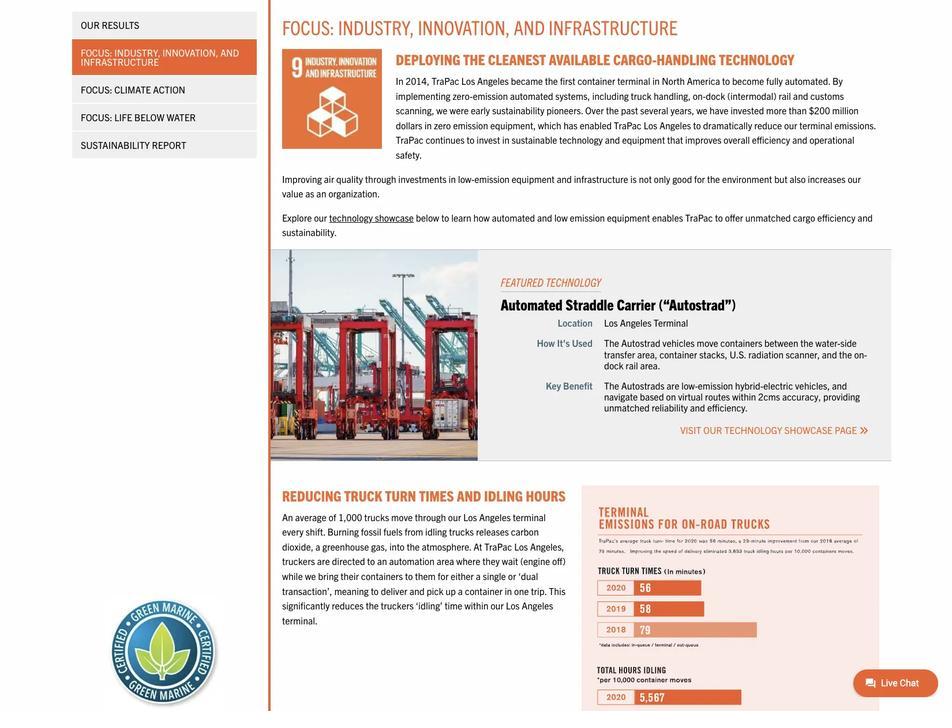 Task type: locate. For each thing, give the bounding box(es) containing it.
unmatched down autostrads
[[605, 402, 650, 414]]

on- right water-
[[855, 349, 868, 360]]

terminal down $200 on the top right
[[800, 119, 833, 131]]

trapac down past
[[614, 119, 642, 131]]

1,000
[[339, 512, 362, 523]]

are up reliability
[[667, 380, 680, 392]]

terminal
[[654, 317, 689, 329]]

move up the fuels
[[392, 512, 413, 523]]

0 vertical spatial through
[[365, 173, 397, 185]]

0 vertical spatial a
[[316, 541, 321, 553]]

1 vertical spatial dock
[[605, 360, 624, 371]]

low- up learn
[[458, 173, 475, 185]]

1 vertical spatial focus: industry, innovation, and infrastructure
[[81, 47, 239, 68]]

1 vertical spatial on-
[[855, 349, 868, 360]]

the inside the autostrads are low-emission hybrid-electric vehicles, and navigate based on virtual routes within 2cms accuracy, providing unmatched reliability and efficiency.
[[605, 380, 620, 392]]

los down carbon
[[515, 541, 528, 553]]

2 horizontal spatial terminal
[[800, 119, 833, 131]]

1 vertical spatial containers
[[361, 571, 403, 582]]

0 vertical spatial containers
[[721, 338, 763, 349]]

1 vertical spatial the
[[605, 380, 620, 392]]

equipment down sustainable in the right of the page
[[512, 173, 555, 185]]

environment
[[723, 173, 773, 185]]

are
[[667, 380, 680, 392], [317, 556, 330, 567]]

technology up the straddle
[[546, 275, 602, 289]]

1 vertical spatial infrastructure
[[81, 56, 159, 68]]

climate
[[115, 84, 151, 95]]

the
[[605, 338, 620, 349], [605, 380, 620, 392]]

1 vertical spatial a
[[476, 571, 481, 582]]

1 vertical spatial through
[[415, 512, 446, 523]]

0 horizontal spatial within
[[465, 600, 489, 612]]

1 horizontal spatial technology
[[560, 134, 603, 146]]

focus: industry, innovation, and infrastructure down our results link
[[81, 47, 239, 68]]

key benefit
[[546, 380, 593, 392]]

we up zero
[[437, 105, 448, 116]]

move inside the autostrad vehicles move containers between the water-side transfer area, container stacks, u.s. radiation scanner, and the on- dock rail area.
[[697, 338, 719, 349]]

technology down efficiency.
[[725, 424, 783, 436]]

2 vertical spatial a
[[458, 585, 463, 597]]

dock up have
[[706, 90, 726, 101]]

1 the from the top
[[605, 338, 620, 349]]

in left one
[[505, 585, 512, 597]]

1 horizontal spatial unmatched
[[746, 212, 792, 223]]

1 vertical spatial low-
[[682, 380, 699, 392]]

2 horizontal spatial container
[[660, 349, 698, 360]]

containers inside an average of 1,000 trucks move through our los angeles terminal every shift. burning fossil fuels from idling trucks releases carbon dioxide, a greenhouse gas, into the atmosphere. at trapac los angeles, truckers are directed to an automation area where they wait (engine off) while we bring their containers to them for either a single or 'dual transaction', meaning to deliver and pick up a container in one trip. this significantly reduces the truckers 'idling' time within our los angeles terminal.
[[361, 571, 403, 582]]

automated inside in 2014, trapac los angeles became the first container terminal in north america to become fully automated. by implementing zero-emission automated systems, including truck handling, on-dock (intermodal) rail and customs scanning, we were early sustainability pioneers. over the past several years, we have invested more than $200 million dollars in zero emission equipment, which has enabled trapac los angeles to dramatically reduce our terminal emissions. trapac continues to invest in sustainable technology and equipment that improves overall efficiency and operational safety.
[[511, 90, 554, 101]]

technology down organization.
[[330, 212, 373, 223]]

infrastructure
[[575, 173, 629, 185]]

the down from
[[407, 541, 420, 553]]

infrastructure up climate
[[81, 56, 159, 68]]

1 vertical spatial move
[[392, 512, 413, 523]]

autostrad
[[622, 338, 661, 349]]

on- down america
[[693, 90, 706, 101]]

1 vertical spatial an
[[377, 556, 387, 567]]

solid image
[[860, 426, 869, 435]]

0 vertical spatial focus: industry, innovation, and infrastructure
[[282, 14, 678, 39]]

technology inside featured technology automated straddle carrier ("autostrad")
[[546, 275, 602, 289]]

rail inside the autostrad vehicles move containers between the water-side transfer area, container stacks, u.s. radiation scanner, and the on- dock rail area.
[[626, 360, 639, 371]]

in left north in the top of the page
[[653, 75, 660, 87]]

our results link
[[72, 12, 257, 38]]

within left 2cms
[[733, 391, 757, 403]]

first
[[560, 75, 576, 87]]

an down gas,
[[377, 556, 387, 567]]

technology down has
[[560, 134, 603, 146]]

0 horizontal spatial move
[[392, 512, 413, 523]]

0 vertical spatial container
[[578, 75, 616, 87]]

into
[[390, 541, 405, 553]]

emission down invest
[[475, 173, 510, 185]]

on- inside the autostrad vehicles move containers between the water-side transfer area, container stacks, u.s. radiation scanner, and the on- dock rail area.
[[855, 349, 868, 360]]

0 horizontal spatial on-
[[693, 90, 706, 101]]

0 horizontal spatial infrastructure
[[81, 56, 159, 68]]

0 vertical spatial low-
[[458, 173, 475, 185]]

1 vertical spatial unmatched
[[605, 402, 650, 414]]

to up 'improves'
[[694, 119, 702, 131]]

a right either
[[476, 571, 481, 582]]

unmatched right offer
[[746, 212, 792, 223]]

1 vertical spatial terminal
[[800, 119, 833, 131]]

rail left area.
[[626, 360, 639, 371]]

container right area,
[[660, 349, 698, 360]]

invest
[[477, 134, 501, 146]]

0 horizontal spatial innovation,
[[163, 47, 218, 58]]

a right up
[[458, 585, 463, 597]]

the inside the improving air quality through investments in low-emission equipment and infrastructure is not only good for the environment but also increases our value as an organization.
[[708, 173, 721, 185]]

reducing truck turn times and idling hours
[[282, 486, 566, 505]]

for down area
[[438, 571, 449, 582]]

deploying the cleanest available cargo-handling technology
[[396, 50, 795, 68]]

1 horizontal spatial are
[[667, 380, 680, 392]]

automated right how on the top of the page
[[492, 212, 536, 223]]

zero-
[[453, 90, 473, 101]]

the left autostrads
[[605, 380, 620, 392]]

1 vertical spatial rail
[[626, 360, 639, 371]]

1 vertical spatial container
[[660, 349, 698, 360]]

0 horizontal spatial trucks
[[365, 512, 389, 523]]

emission right low
[[570, 212, 605, 223]]

unmatched inside the autostrads are low-emission hybrid-electric vehicles, and navigate based on virtual routes within 2cms accuracy, providing unmatched reliability and efficiency.
[[605, 402, 650, 414]]

1 horizontal spatial dock
[[706, 90, 726, 101]]

move right vehicles
[[697, 338, 719, 349]]

1 horizontal spatial and
[[457, 486, 482, 505]]

1 horizontal spatial technology
[[725, 424, 783, 436]]

has
[[564, 119, 578, 131]]

emission up early
[[473, 90, 508, 101]]

the
[[545, 75, 558, 87], [607, 105, 619, 116], [708, 173, 721, 185], [801, 338, 814, 349], [840, 349, 853, 360], [407, 541, 420, 553], [366, 600, 379, 612]]

stacks,
[[700, 349, 728, 360]]

1 vertical spatial equipment
[[512, 173, 555, 185]]

emissions.
[[835, 119, 877, 131]]

through
[[365, 173, 397, 185], [415, 512, 446, 523]]

2 horizontal spatial and
[[514, 14, 545, 39]]

we inside an average of 1,000 trucks move through our los angeles terminal every shift. burning fossil fuels from idling trucks releases carbon dioxide, a greenhouse gas, into the atmosphere. at trapac los angeles, truckers are directed to an automation area where they wait (engine off) while we bring their containers to them for either a single or 'dual transaction', meaning to deliver and pick up a container in one trip. this significantly reduces the truckers 'idling' time within our los angeles terminal.
[[305, 571, 316, 582]]

single
[[483, 571, 506, 582]]

1 vertical spatial technology
[[330, 212, 373, 223]]

1 vertical spatial truckers
[[381, 600, 414, 612]]

emission up efficiency.
[[699, 380, 734, 392]]

focus: life below water link
[[72, 104, 257, 131]]

equipment down 'several'
[[623, 134, 666, 146]]

2 vertical spatial container
[[465, 585, 503, 597]]

los up zero-
[[462, 75, 476, 87]]

1 vertical spatial efficiency
[[818, 212, 856, 223]]

electric
[[764, 380, 794, 392]]

for right the good
[[695, 173, 706, 185]]

that
[[668, 134, 684, 146]]

to down gas,
[[368, 556, 375, 567]]

1 vertical spatial and
[[221, 47, 239, 58]]

truck
[[631, 90, 652, 101]]

at
[[474, 541, 483, 553]]

terminal up carbon
[[513, 512, 546, 523]]

1 horizontal spatial for
[[695, 173, 706, 185]]

0 horizontal spatial technology
[[330, 212, 373, 223]]

equipment inside the improving air quality through investments in low-emission equipment and infrastructure is not only good for the environment but also increases our value as an organization.
[[512, 173, 555, 185]]

an right as
[[317, 188, 327, 199]]

1 vertical spatial within
[[465, 600, 489, 612]]

2 the from the top
[[605, 380, 620, 392]]

0 vertical spatial rail
[[779, 90, 792, 101]]

technology inside in 2014, trapac los angeles became the first container terminal in north america to become fully automated. by implementing zero-emission automated systems, including truck handling, on-dock (intermodal) rail and customs scanning, we were early sustainability pioneers. over the past several years, we have invested more than $200 million dollars in zero emission equipment, which has enabled trapac los angeles to dramatically reduce our terminal emissions. trapac continues to invest in sustainable technology and equipment that improves overall efficiency and operational safety.
[[560, 134, 603, 146]]

0 vertical spatial the
[[605, 338, 620, 349]]

equipment inside 'below to learn how automated and low emission equipment enables trapac to offer unmatched cargo efficiency and sustainability.'
[[608, 212, 651, 223]]

automated
[[501, 295, 563, 314]]

2 horizontal spatial we
[[697, 105, 708, 116]]

1 vertical spatial automated
[[492, 212, 536, 223]]

0 vertical spatial move
[[697, 338, 719, 349]]

container inside in 2014, trapac los angeles became the first container terminal in north america to become fully automated. by implementing zero-emission automated systems, including truck handling, on-dock (intermodal) rail and customs scanning, we were early sustainability pioneers. over the past several years, we have invested more than $200 million dollars in zero emission equipment, which has enabled trapac los angeles to dramatically reduce our terminal emissions. trapac continues to invest in sustainable technology and equipment that improves overall efficiency and operational safety.
[[578, 75, 616, 87]]

rail
[[779, 90, 792, 101], [626, 360, 639, 371]]

to
[[723, 75, 731, 87], [694, 119, 702, 131], [467, 134, 475, 146], [442, 212, 450, 223], [716, 212, 724, 223], [368, 556, 375, 567], [405, 571, 413, 582], [371, 585, 379, 597]]

idling
[[426, 526, 447, 538]]

terminal up truck at top
[[618, 75, 651, 87]]

pick
[[427, 585, 444, 597]]

enabled
[[580, 119, 612, 131]]

0 vertical spatial within
[[733, 391, 757, 403]]

bring
[[318, 571, 339, 582]]

container up including
[[578, 75, 616, 87]]

efficiency inside in 2014, trapac los angeles became the first container terminal in north america to become fully automated. by implementing zero-emission automated systems, including truck handling, on-dock (intermodal) rail and customs scanning, we were early sustainability pioneers. over the past several years, we have invested more than $200 million dollars in zero emission equipment, which has enabled trapac los angeles to dramatically reduce our terminal emissions. trapac continues to invest in sustainable technology and equipment that improves overall efficiency and operational safety.
[[753, 134, 791, 146]]

our right increases
[[849, 173, 862, 185]]

and inside an average of 1,000 trucks move through our los angeles terminal every shift. burning fossil fuels from idling trucks releases carbon dioxide, a greenhouse gas, into the atmosphere. at trapac los angeles, truckers are directed to an automation area where they wait (engine off) while we bring their containers to them for either a single or 'dual transaction', meaning to deliver and pick up a container in one trip. this significantly reduces the truckers 'idling' time within our los angeles terminal.
[[410, 585, 425, 597]]

of
[[329, 512, 337, 523]]

0 horizontal spatial containers
[[361, 571, 403, 582]]

low-
[[458, 173, 475, 185], [682, 380, 699, 392]]

in 2014, trapac los angeles became the first container terminal in north america to become fully automated. by implementing zero-emission automated systems, including truck handling, on-dock (intermodal) rail and customs scanning, we were early sustainability pioneers. over the past several years, we have invested more than $200 million dollars in zero emission equipment, which has enabled trapac los angeles to dramatically reduce our terminal emissions. trapac continues to invest in sustainable technology and equipment that improves overall efficiency and operational safety.
[[396, 75, 877, 161]]

report
[[152, 139, 186, 151]]

a
[[316, 541, 321, 553], [476, 571, 481, 582], [458, 585, 463, 597]]

low- inside the autostrads are low-emission hybrid-electric vehicles, and navigate based on virtual routes within 2cms accuracy, providing unmatched reliability and efficiency.
[[682, 380, 699, 392]]

1 vertical spatial for
[[438, 571, 449, 582]]

vehicles
[[663, 338, 695, 349]]

trapac right enables
[[686, 212, 714, 223]]

automation
[[390, 556, 435, 567]]

'idling'
[[416, 600, 443, 612]]

0 vertical spatial technology
[[560, 134, 603, 146]]

containers left between
[[721, 338, 763, 349]]

move inside an average of 1,000 trucks move through our los angeles terminal every shift. burning fossil fuels from idling trucks releases carbon dioxide, a greenhouse gas, into the atmosphere. at trapac los angeles, truckers are directed to an automation area where they wait (engine off) while we bring their containers to them for either a single or 'dual transaction', meaning to deliver and pick up a container in one trip. this significantly reduces the truckers 'idling' time within our los angeles terminal.
[[392, 512, 413, 523]]

the up providing
[[840, 349, 853, 360]]

an inside the improving air quality through investments in low-emission equipment and infrastructure is not only good for the environment but also increases our value as an organization.
[[317, 188, 327, 199]]

the inside the autostrad vehicles move containers between the water-side transfer area, container stacks, u.s. radiation scanner, and the on- dock rail area.
[[605, 338, 620, 349]]

1 horizontal spatial an
[[377, 556, 387, 567]]

early
[[471, 105, 490, 116]]

los up releases
[[464, 512, 478, 523]]

1 horizontal spatial innovation,
[[418, 14, 511, 39]]

innovation, up the the
[[418, 14, 511, 39]]

action
[[153, 84, 185, 95]]

a down shift.
[[316, 541, 321, 553]]

are inside an average of 1,000 trucks move through our los angeles terminal every shift. burning fossil fuels from idling trucks releases carbon dioxide, a greenhouse gas, into the atmosphere. at trapac los angeles, truckers are directed to an automation area where they wait (engine off) while we bring their containers to them for either a single or 'dual transaction', meaning to deliver and pick up a container in one trip. this significantly reduces the truckers 'idling' time within our los angeles terminal.
[[317, 556, 330, 567]]

trapac inside an average of 1,000 trucks move through our los angeles terminal every shift. burning fossil fuels from idling trucks releases carbon dioxide, a greenhouse gas, into the atmosphere. at trapac los angeles, truckers are directed to an automation area where they wait (engine off) while we bring their containers to them for either a single or 'dual transaction', meaning to deliver and pick up a container in one trip. this significantly reduces the truckers 'idling' time within our los angeles terminal.
[[485, 541, 513, 553]]

reliability
[[652, 402, 689, 414]]

time
[[445, 600, 463, 612]]

in inside the improving air quality through investments in low-emission equipment and infrastructure is not only good for the environment but also increases our value as an organization.
[[449, 173, 456, 185]]

1 horizontal spatial focus: industry, innovation, and infrastructure
[[282, 14, 678, 39]]

1 horizontal spatial trucks
[[449, 526, 474, 538]]

on-
[[693, 90, 706, 101], [855, 349, 868, 360]]

technology
[[720, 50, 795, 68]]

1 horizontal spatial efficiency
[[818, 212, 856, 223]]

dock up navigate
[[605, 360, 624, 371]]

invested
[[731, 105, 765, 116]]

dock inside in 2014, trapac los angeles became the first container terminal in north america to become fully automated. by implementing zero-emission automated systems, including truck handling, on-dock (intermodal) rail and customs scanning, we were early sustainability pioneers. over the past several years, we have invested more than $200 million dollars in zero emission equipment, which has enabled trapac los angeles to dramatically reduce our terminal emissions. trapac continues to invest in sustainable technology and equipment that improves overall efficiency and operational safety.
[[706, 90, 726, 101]]

low- right on
[[682, 380, 699, 392]]

1 horizontal spatial container
[[578, 75, 616, 87]]

innovation, down our results link
[[163, 47, 218, 58]]

emission inside the improving air quality through investments in low-emission equipment and infrastructure is not only good for the environment but also increases our value as an organization.
[[475, 173, 510, 185]]

2 vertical spatial terminal
[[513, 512, 546, 523]]

we up transaction',
[[305, 571, 316, 582]]

equipment left enables
[[608, 212, 651, 223]]

1 horizontal spatial terminal
[[618, 75, 651, 87]]

0 horizontal spatial container
[[465, 585, 503, 597]]

truckers down "deliver"
[[381, 600, 414, 612]]

automated.
[[786, 75, 831, 87]]

los down the straddle
[[605, 317, 618, 329]]

1 vertical spatial are
[[317, 556, 330, 567]]

infrastructure up 'deploying the cleanest available cargo-handling technology' at top
[[549, 14, 678, 39]]

'dual
[[519, 571, 539, 582]]

visit our technology showcase page
[[681, 424, 860, 436]]

is
[[631, 173, 637, 185]]

0 horizontal spatial for
[[438, 571, 449, 582]]

0 vertical spatial on-
[[693, 90, 706, 101]]

efficiency right cargo
[[818, 212, 856, 223]]

through up organization.
[[365, 173, 397, 185]]

terminal.
[[282, 615, 318, 627]]

while
[[282, 571, 303, 582]]

efficiency down reduce
[[753, 134, 791, 146]]

radiation
[[749, 349, 784, 360]]

available
[[549, 50, 611, 68]]

and inside the improving air quality through investments in low-emission equipment and infrastructure is not only good for the environment but also increases our value as an organization.
[[557, 173, 572, 185]]

our inside the improving air quality through investments in low-emission equipment and infrastructure is not only good for the environment but also increases our value as an organization.
[[849, 173, 862, 185]]

0 vertical spatial an
[[317, 188, 327, 199]]

sustainable
[[512, 134, 558, 146]]

0 horizontal spatial industry,
[[115, 47, 161, 58]]

past
[[622, 105, 639, 116]]

angeles down carrier
[[621, 317, 652, 329]]

the left autostrad
[[605, 338, 620, 349]]

investments
[[399, 173, 447, 185]]

container down the single
[[465, 585, 503, 597]]

1 horizontal spatial within
[[733, 391, 757, 403]]

our down the than
[[785, 119, 798, 131]]

0 vertical spatial for
[[695, 173, 706, 185]]

trucks up 'atmosphere.'
[[449, 526, 474, 538]]

move
[[697, 338, 719, 349], [392, 512, 413, 523]]

dock inside the autostrad vehicles move containers between the water-side transfer area, container stacks, u.s. radiation scanner, and the on- dock rail area.
[[605, 360, 624, 371]]

their
[[341, 571, 359, 582]]

containers up "deliver"
[[361, 571, 403, 582]]

explore
[[282, 212, 312, 223]]

1 horizontal spatial on-
[[855, 349, 868, 360]]

are up bring
[[317, 556, 330, 567]]

our
[[81, 19, 100, 31]]

efficiency.
[[708, 402, 749, 414]]

1 horizontal spatial through
[[415, 512, 446, 523]]

unmatched inside 'below to learn how automated and low emission equipment enables trapac to offer unmatched cargo efficiency and sustainability.'
[[746, 212, 792, 223]]

quality
[[337, 173, 363, 185]]

to left offer
[[716, 212, 724, 223]]

0 horizontal spatial technology
[[546, 275, 602, 289]]

how it's used
[[537, 338, 593, 349]]

shift.
[[306, 526, 326, 538]]

through inside the improving air quality through investments in low-emission equipment and infrastructure is not only good for the environment but also increases our value as an organization.
[[365, 173, 397, 185]]

0 vertical spatial infrastructure
[[549, 14, 678, 39]]

0 vertical spatial automated
[[511, 90, 554, 101]]

rail up more
[[779, 90, 792, 101]]

0 horizontal spatial terminal
[[513, 512, 546, 523]]

1 horizontal spatial truckers
[[381, 600, 414, 612]]

within inside an average of 1,000 trucks move through our los angeles terminal every shift. burning fossil fuels from idling trucks releases carbon dioxide, a greenhouse gas, into the atmosphere. at trapac los angeles, truckers are directed to an automation area where they wait (engine off) while we bring their containers to them for either a single or 'dual transaction', meaning to deliver and pick up a container in one trip. this significantly reduces the truckers 'idling' time within our los angeles terminal.
[[465, 600, 489, 612]]

routes
[[706, 391, 731, 403]]

the autostrads are low-emission hybrid-electric vehicles, and navigate based on virtual routes within 2cms accuracy, providing unmatched reliability and efficiency.
[[605, 380, 861, 414]]

trucks
[[365, 512, 389, 523], [449, 526, 474, 538]]

0 horizontal spatial rail
[[626, 360, 639, 371]]

terminal inside an average of 1,000 trucks move through our los angeles terminal every shift. burning fossil fuels from idling trucks releases carbon dioxide, a greenhouse gas, into the atmosphere. at trapac los angeles, truckers are directed to an automation area where they wait (engine off) while we bring their containers to them for either a single or 'dual transaction', meaning to deliver and pick up a container in one trip. this significantly reduces the truckers 'idling' time within our los angeles terminal.
[[513, 512, 546, 523]]

focus: industry, innovation, and infrastructure up the the
[[282, 14, 678, 39]]

in right investments
[[449, 173, 456, 185]]

by
[[833, 75, 844, 87]]

the for transfer
[[605, 338, 620, 349]]

our down the single
[[491, 600, 504, 612]]

0 vertical spatial terminal
[[618, 75, 651, 87]]

0 horizontal spatial dock
[[605, 360, 624, 371]]

we left have
[[697, 105, 708, 116]]

0 vertical spatial truckers
[[282, 556, 315, 567]]

visit our technology showcase page link
[[681, 424, 869, 436]]

0 horizontal spatial focus: industry, innovation, and infrastructure
[[81, 47, 239, 68]]

0 horizontal spatial we
[[305, 571, 316, 582]]

1 vertical spatial innovation,
[[163, 47, 218, 58]]

trapac down releases
[[485, 541, 513, 553]]

key
[[546, 380, 562, 392]]

the down including
[[607, 105, 619, 116]]

million
[[833, 105, 859, 116]]

for inside an average of 1,000 trucks move through our los angeles terminal every shift. burning fossil fuels from idling trucks releases carbon dioxide, a greenhouse gas, into the atmosphere. at trapac los angeles, truckers are directed to an automation area where they wait (engine off) while we bring their containers to them for either a single or 'dual transaction', meaning to deliver and pick up a container in one trip. this significantly reduces the truckers 'idling' time within our los angeles terminal.
[[438, 571, 449, 582]]

0 vertical spatial unmatched
[[746, 212, 792, 223]]

0 horizontal spatial are
[[317, 556, 330, 567]]

container inside the autostrad vehicles move containers between the water-side transfer area, container stacks, u.s. radiation scanner, and the on- dock rail area.
[[660, 349, 698, 360]]

in inside an average of 1,000 trucks move through our los angeles terminal every shift. burning fossil fuels from idling trucks releases carbon dioxide, a greenhouse gas, into the atmosphere. at trapac los angeles, truckers are directed to an automation area where they wait (engine off) while we bring their containers to them for either a single or 'dual transaction', meaning to deliver and pick up a container in one trip. this significantly reduces the truckers 'idling' time within our los angeles terminal.
[[505, 585, 512, 597]]

within right time on the left bottom
[[465, 600, 489, 612]]

equipment for enables
[[608, 212, 651, 223]]

within inside the autostrads are low-emission hybrid-electric vehicles, and navigate based on virtual routes within 2cms accuracy, providing unmatched reliability and efficiency.
[[733, 391, 757, 403]]

autostrads
[[622, 380, 665, 392]]

through up idling in the bottom left of the page
[[415, 512, 446, 523]]

value
[[282, 188, 304, 199]]

gas,
[[371, 541, 388, 553]]

trucks up fossil
[[365, 512, 389, 523]]

equipment for and
[[512, 173, 555, 185]]

0 horizontal spatial unmatched
[[605, 402, 650, 414]]

0 vertical spatial industry,
[[338, 14, 415, 39]]

to down automation
[[405, 571, 413, 582]]

1 vertical spatial industry,
[[115, 47, 161, 58]]

innovation,
[[418, 14, 511, 39], [163, 47, 218, 58]]

the right the reduces
[[366, 600, 379, 612]]

angeles down the the
[[478, 75, 509, 87]]

we
[[437, 105, 448, 116], [697, 105, 708, 116], [305, 571, 316, 582]]

transfer
[[605, 349, 636, 360]]

which
[[538, 119, 562, 131]]

1 horizontal spatial infrastructure
[[549, 14, 678, 39]]

america
[[688, 75, 721, 87]]



Task type: describe. For each thing, give the bounding box(es) containing it.
over
[[586, 105, 604, 116]]

area.
[[641, 360, 661, 371]]

on- inside in 2014, trapac los angeles became the first container terminal in north america to become fully automated. by implementing zero-emission automated systems, including truck handling, on-dock (intermodal) rail and customs scanning, we were early sustainability pioneers. over the past several years, we have invested more than $200 million dollars in zero emission equipment, which has enabled trapac los angeles to dramatically reduce our terminal emissions. trapac continues to invest in sustainable technology and equipment that improves overall efficiency and operational safety.
[[693, 90, 706, 101]]

air
[[324, 173, 335, 185]]

1 horizontal spatial industry,
[[338, 14, 415, 39]]

deploying
[[396, 50, 461, 68]]

in left zero
[[425, 119, 432, 131]]

our down the times
[[448, 512, 462, 523]]

navigate
[[605, 391, 638, 403]]

angeles down the trip.
[[522, 600, 554, 612]]

focus: for focus: life below water link
[[81, 111, 112, 123]]

between
[[765, 338, 799, 349]]

los down one
[[506, 600, 520, 612]]

operational
[[810, 134, 855, 146]]

los angeles terminal
[[605, 317, 689, 329]]

results
[[102, 19, 140, 31]]

water-
[[816, 338, 841, 349]]

they
[[483, 556, 500, 567]]

more
[[767, 105, 787, 116]]

including
[[593, 90, 629, 101]]

0 horizontal spatial and
[[221, 47, 239, 58]]

trapac up zero-
[[432, 75, 460, 87]]

1 horizontal spatial we
[[437, 105, 448, 116]]

as
[[306, 188, 315, 199]]

an average of 1,000 trucks move through our los angeles terminal every shift. burning fossil fuels from idling trucks releases carbon dioxide, a greenhouse gas, into the atmosphere. at trapac los angeles, truckers are directed to an automation area where they wait (engine off) while we bring their containers to them for either a single or 'dual transaction', meaning to deliver and pick up a container in one trip. this significantly reduces the truckers 'idling' time within our los angeles terminal.
[[282, 512, 566, 627]]

hybrid-
[[736, 380, 764, 392]]

to left "deliver"
[[371, 585, 379, 597]]

emission inside 'below to learn how automated and low emission equipment enables trapac to offer unmatched cargo efficiency and sustainability.'
[[570, 212, 605, 223]]

fossil
[[361, 526, 382, 538]]

los down 'several'
[[644, 119, 658, 131]]

trapac inside 'below to learn how automated and low emission equipment enables trapac to offer unmatched cargo efficiency and sustainability.'
[[686, 212, 714, 223]]

to left invest
[[467, 134, 475, 146]]

customs
[[811, 90, 845, 101]]

them
[[415, 571, 436, 582]]

dollars
[[396, 119, 423, 131]]

deliver
[[381, 585, 408, 597]]

0 vertical spatial innovation,
[[418, 14, 511, 39]]

scanner,
[[786, 349, 821, 360]]

area
[[437, 556, 455, 567]]

angeles,
[[531, 541, 565, 553]]

hours
[[526, 486, 566, 505]]

increases
[[809, 173, 846, 185]]

angeles up releases
[[480, 512, 511, 523]]

below to learn how automated and low emission equipment enables trapac to offer unmatched cargo efficiency and sustainability.
[[282, 212, 874, 238]]

fully
[[767, 75, 784, 87]]

low
[[555, 212, 568, 223]]

equipment inside in 2014, trapac los angeles became the first container terminal in north america to become fully automated. by implementing zero-emission automated systems, including truck handling, on-dock (intermodal) rail and customs scanning, we were early sustainability pioneers. over the past several years, we have invested more than $200 million dollars in zero emission equipment, which has enabled trapac los angeles to dramatically reduce our terminal emissions. trapac continues to invest in sustainable technology and equipment that improves overall efficiency and operational safety.
[[623, 134, 666, 146]]

our results
[[81, 19, 140, 31]]

were
[[450, 105, 469, 116]]

the left water-
[[801, 338, 814, 349]]

infrastructure inside focus: industry, innovation, and infrastructure
[[81, 56, 159, 68]]

focus: for the focus: industry, innovation, and infrastructure link
[[81, 47, 112, 58]]

0 vertical spatial trucks
[[365, 512, 389, 523]]

one
[[515, 585, 529, 597]]

dioxide,
[[282, 541, 314, 553]]

efficiency inside 'below to learn how automated and low emission equipment enables trapac to offer unmatched cargo efficiency and sustainability.'
[[818, 212, 856, 223]]

it's
[[558, 338, 570, 349]]

the left first
[[545, 75, 558, 87]]

containers inside the autostrad vehicles move containers between the water-side transfer area, container stacks, u.s. radiation scanner, and the on- dock rail area.
[[721, 338, 763, 349]]

1 vertical spatial trucks
[[449, 526, 474, 538]]

are inside the autostrads are low-emission hybrid-electric vehicles, and navigate based on virtual routes within 2cms accuracy, providing unmatched reliability and efficiency.
[[667, 380, 680, 392]]

emission inside the autostrads are low-emission hybrid-electric vehicles, and navigate based on virtual routes within 2cms accuracy, providing unmatched reliability and efficiency.
[[699, 380, 734, 392]]

visit
[[681, 424, 702, 436]]

trapac down dollars
[[396, 134, 424, 146]]

vehicles,
[[796, 380, 831, 392]]

below
[[416, 212, 440, 223]]

only
[[655, 173, 671, 185]]

angeles up that at the top
[[660, 119, 692, 131]]

2014,
[[406, 75, 430, 87]]

burning
[[328, 526, 359, 538]]

our up sustainability.
[[314, 212, 327, 223]]

featured technology automated straddle carrier ("autostrad")
[[501, 275, 737, 314]]

to left learn
[[442, 212, 450, 223]]

rail inside in 2014, trapac los angeles became the first container terminal in north america to become fully automated. by implementing zero-emission automated systems, including truck handling, on-dock (intermodal) rail and customs scanning, we were early sustainability pioneers. over the past several years, we have invested more than $200 million dollars in zero emission equipment, which has enabled trapac los angeles to dramatically reduce our terminal emissions. trapac continues to invest in sustainable technology and equipment that improves overall efficiency and operational safety.
[[779, 90, 792, 101]]

0 horizontal spatial truckers
[[282, 556, 315, 567]]

providing
[[824, 391, 861, 403]]

emission down early
[[453, 119, 489, 131]]

innovation, inside focus: industry, innovation, and infrastructure
[[163, 47, 218, 58]]

cleanest
[[488, 50, 547, 68]]

location
[[558, 317, 593, 329]]

$200
[[810, 105, 831, 116]]

reduces
[[332, 600, 364, 612]]

sustainability report link
[[72, 132, 257, 158]]

explore our technology showcase
[[282, 212, 414, 223]]

safety.
[[396, 149, 422, 161]]

but
[[775, 173, 788, 185]]

for inside the improving air quality through investments in low-emission equipment and infrastructure is not only good for the environment but also increases our value as an organization.
[[695, 173, 706, 185]]

0 vertical spatial and
[[514, 14, 545, 39]]

idling
[[485, 486, 523, 505]]

to left become
[[723, 75, 731, 87]]

fuels
[[384, 526, 403, 538]]

an inside an average of 1,000 trucks move through our los angeles terminal every shift. burning fossil fuels from idling trucks releases carbon dioxide, a greenhouse gas, into the atmosphere. at trapac los angeles, truckers are directed to an automation area where they wait (engine off) while we bring their containers to them for either a single or 'dual transaction', meaning to deliver and pick up a container in one trip. this significantly reduces the truckers 'idling' time within our los angeles terminal.
[[377, 556, 387, 567]]

from
[[405, 526, 424, 538]]

and inside the autostrad vehicles move containers between the water-side transfer area, container stacks, u.s. radiation scanner, and the on- dock rail area.
[[823, 349, 838, 360]]

overall
[[724, 134, 751, 146]]

truck
[[344, 486, 382, 505]]

carrier
[[617, 295, 656, 314]]

in down the equipment,
[[503, 134, 510, 146]]

side
[[841, 338, 858, 349]]

focus: for focus: climate action link
[[81, 84, 112, 95]]

zero
[[434, 119, 451, 131]]

1 vertical spatial technology
[[725, 424, 783, 436]]

equipment,
[[491, 119, 536, 131]]

trapac los angeles automated straddle carrier image
[[271, 250, 478, 461]]

through inside an average of 1,000 trucks move through our los angeles terminal every shift. burning fossil fuels from idling trucks releases carbon dioxide, a greenhouse gas, into the atmosphere. at trapac los angeles, truckers are directed to an automation area where they wait (engine off) while we bring their containers to them for either a single or 'dual transaction', meaning to deliver and pick up a container in one trip. this significantly reduces the truckers 'idling' time within our los angeles terminal.
[[415, 512, 446, 523]]

improves
[[686, 134, 722, 146]]

container inside an average of 1,000 trucks move through our los angeles terminal every shift. burning fossil fuels from idling trucks releases carbon dioxide, a greenhouse gas, into the atmosphere. at trapac los angeles, truckers are directed to an automation area where they wait (engine off) while we bring their containers to them for either a single or 'dual transaction', meaning to deliver and pick up a container in one trip. this significantly reduces the truckers 'idling' time within our los angeles terminal.
[[465, 585, 503, 597]]

offer
[[726, 212, 744, 223]]

how
[[474, 212, 490, 223]]

implementing
[[396, 90, 451, 101]]

(intermodal)
[[728, 90, 777, 101]]

showcase
[[375, 212, 414, 223]]

("autostrad")
[[659, 295, 737, 314]]

page
[[835, 424, 858, 436]]

our inside in 2014, trapac los angeles became the first container terminal in north america to become fully automated. by implementing zero-emission automated systems, including truck handling, on-dock (intermodal) rail and customs scanning, we were early sustainability pioneers. over the past several years, we have invested more than $200 million dollars in zero emission equipment, which has enabled trapac los angeles to dramatically reduce our terminal emissions. trapac continues to invest in sustainable technology and equipment that improves overall efficiency and operational safety.
[[785, 119, 798, 131]]

learn
[[452, 212, 472, 223]]

1 horizontal spatial a
[[458, 585, 463, 597]]

not
[[639, 173, 652, 185]]

featured
[[501, 275, 544, 289]]

several
[[641, 105, 669, 116]]

handling
[[657, 50, 717, 68]]

low- inside the improving air quality through investments in low-emission equipment and infrastructure is not only good for the environment but also increases our value as an organization.
[[458, 173, 475, 185]]

dramatically
[[704, 119, 753, 131]]

reduce
[[755, 119, 783, 131]]

an
[[282, 512, 293, 523]]

have
[[710, 105, 729, 116]]

either
[[451, 571, 474, 582]]

the for navigate
[[605, 380, 620, 392]]

2 horizontal spatial a
[[476, 571, 481, 582]]

automated inside 'below to learn how automated and low emission equipment enables trapac to offer unmatched cargo efficiency and sustainability.'
[[492, 212, 536, 223]]



Task type: vqa. For each thing, say whether or not it's contained in the screenshot.
top the 'from'
no



